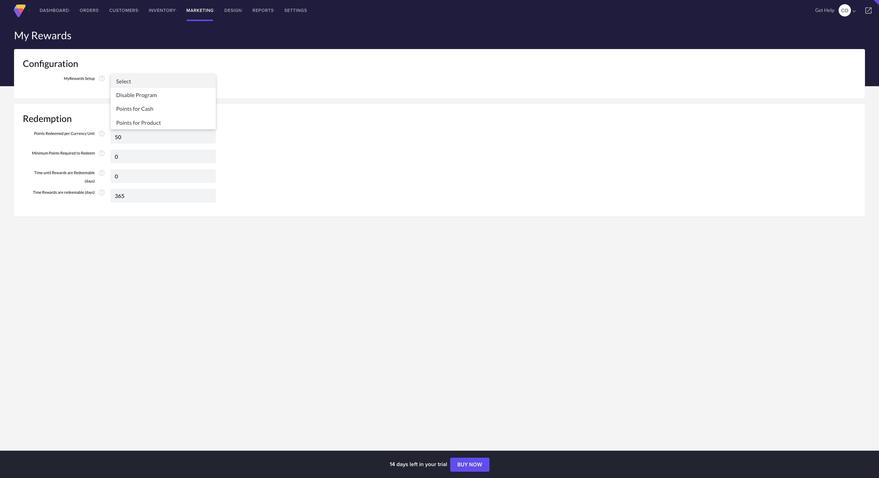 Task type: locate. For each thing, give the bounding box(es) containing it.
3 help_outline from the top
[[98, 150, 105, 157]]

points inside points redeemed per currency unit help_outline
[[34, 131, 45, 136]]

days
[[397, 461, 409, 469]]

are inside time until rewards are redeemable (days) help_outline
[[68, 171, 73, 175]]

help_outline right redeemable
[[98, 170, 105, 177]]

time
[[34, 171, 43, 175], [33, 190, 41, 195]]

rewards down until
[[42, 190, 57, 195]]

product
[[141, 119, 161, 126]]

(days)
[[85, 179, 95, 184], [85, 190, 95, 195]]

time for help_outline
[[33, 190, 41, 195]]

get help
[[816, 7, 835, 13]]

for for cash
[[133, 105, 140, 112]]

per
[[64, 131, 70, 136]]

help_outline
[[98, 75, 105, 82], [98, 130, 105, 137], [98, 150, 105, 157], [98, 170, 105, 177], [98, 189, 105, 196]]

time inside time until rewards are redeemable (days) help_outline
[[34, 171, 43, 175]]

get
[[816, 7, 824, 13]]

rewards
[[31, 29, 72, 41], [52, 171, 67, 175], [42, 190, 57, 195]]

1 vertical spatial for
[[133, 119, 140, 126]]

my
[[14, 29, 29, 41]]

5 help_outline from the top
[[98, 189, 105, 196]]

0 vertical spatial are
[[68, 171, 73, 175]]

help_outline right unit
[[98, 130, 105, 137]]

help_outline right setup
[[98, 75, 105, 82]]

4 help_outline from the top
[[98, 170, 105, 177]]

(days) down redeemable
[[85, 179, 95, 184]]

(days) right "redeemable" at the top left of the page
[[85, 190, 95, 195]]

co 
[[842, 7, 858, 14]]

points
[[116, 105, 132, 112], [116, 119, 132, 126], [34, 131, 45, 136], [49, 151, 60, 156]]

(days) inside time rewards are redeemable (days) help_outline
[[85, 190, 95, 195]]

points left required
[[49, 151, 60, 156]]

help_outline for points redeemed per currency unit help_outline
[[98, 130, 105, 137]]

2 vertical spatial rewards
[[42, 190, 57, 195]]

time until rewards are redeemable (days) help_outline
[[34, 170, 105, 184]]

are left "redeemable" at the top left of the page
[[58, 190, 63, 195]]

2 (days) from the top
[[85, 190, 95, 195]]

points for product
[[116, 119, 161, 126]]

1 vertical spatial time
[[33, 190, 41, 195]]

reports
[[253, 7, 274, 14]]

are inside time rewards are redeemable (days) help_outline
[[58, 190, 63, 195]]

disable program
[[116, 92, 157, 98]]


[[865, 6, 873, 15]]

0 horizontal spatial are
[[58, 190, 63, 195]]

redemption
[[23, 113, 72, 124]]

0 vertical spatial rewards
[[31, 29, 72, 41]]

myrewards
[[64, 76, 84, 81]]

0 vertical spatial for
[[133, 105, 140, 112]]

setup
[[85, 76, 95, 81]]

2 help_outline from the top
[[98, 130, 105, 137]]

unit
[[87, 131, 95, 136]]

1 (days) from the top
[[85, 179, 95, 184]]

1 horizontal spatial are
[[68, 171, 73, 175]]

None field
[[111, 130, 216, 144], [111, 150, 216, 164], [111, 170, 216, 183], [111, 189, 216, 203], [111, 130, 216, 144], [111, 150, 216, 164], [111, 170, 216, 183], [111, 189, 216, 203]]

minimum
[[32, 151, 48, 156]]

points for points for cash
[[116, 105, 132, 112]]

1 vertical spatial rewards
[[52, 171, 67, 175]]

select
[[116, 78, 131, 85]]

0 vertical spatial time
[[34, 171, 43, 175]]

help_outline right "redeemable" at the top left of the page
[[98, 189, 105, 196]]

are left redeemable
[[68, 171, 73, 175]]

myrewards setup help_outline
[[64, 75, 105, 82]]

rewards down dashboard link
[[31, 29, 72, 41]]

to
[[77, 151, 80, 156]]

time rewards are redeemable (days) help_outline
[[33, 189, 105, 196]]

points down points for cash
[[116, 119, 132, 126]]

your
[[425, 461, 437, 469]]

points redeemed per currency unit help_outline
[[34, 130, 105, 137]]

0 vertical spatial (days)
[[85, 179, 95, 184]]

for
[[133, 105, 140, 112], [133, 119, 140, 126]]

1 vertical spatial (days)
[[85, 190, 95, 195]]

1 for from the top
[[133, 105, 140, 112]]

points inside minimum points required to redeem help_outline
[[49, 151, 60, 156]]

rewards inside time rewards are redeemable (days) help_outline
[[42, 190, 57, 195]]

time inside time rewards are redeemable (days) help_outline
[[33, 190, 41, 195]]

1 vertical spatial are
[[58, 190, 63, 195]]

redeem
[[81, 151, 95, 156]]

for down points for cash
[[133, 119, 140, 126]]

rewards right until
[[52, 171, 67, 175]]

help_outline right redeem
[[98, 150, 105, 157]]

for left cash
[[133, 105, 140, 112]]

points down disable on the top left of page
[[116, 105, 132, 112]]

1 help_outline from the top
[[98, 75, 105, 82]]

points left redeemed
[[34, 131, 45, 136]]

required
[[60, 151, 76, 156]]

2 for from the top
[[133, 119, 140, 126]]

co
[[842, 7, 849, 13]]

are
[[68, 171, 73, 175], [58, 190, 63, 195]]



Task type: vqa. For each thing, say whether or not it's contained in the screenshot.
Points associated with Points for Cash
yes



Task type: describe. For each thing, give the bounding box(es) containing it.
in
[[419, 461, 424, 469]]

help_outline for time rewards are redeemable (days) help_outline
[[98, 189, 105, 196]]

left
[[410, 461, 418, 469]]

for for product
[[133, 119, 140, 126]]

settings
[[285, 7, 307, 14]]

inventory
[[149, 7, 176, 14]]

(days) inside time until rewards are redeemable (days) help_outline
[[85, 179, 95, 184]]

help
[[825, 7, 835, 13]]

redeemable
[[64, 190, 84, 195]]

help_outline for minimum points required to redeem help_outline
[[98, 150, 105, 157]]

orders
[[80, 7, 99, 14]]

trial
[[438, 461, 447, 469]]

time for (days)
[[34, 171, 43, 175]]

points for points redeemed per currency unit help_outline
[[34, 131, 45, 136]]


[[852, 8, 858, 14]]

dashboard
[[40, 7, 69, 14]]

disable
[[116, 92, 135, 98]]

my rewards
[[14, 29, 72, 41]]

dashboard link
[[34, 0, 74, 21]]

buy now
[[458, 463, 483, 468]]

customers
[[109, 7, 138, 14]]

cash
[[141, 105, 154, 112]]

redeemed
[[46, 131, 64, 136]]

rewards for my
[[31, 29, 72, 41]]

rewards for time
[[42, 190, 57, 195]]

points for cash
[[116, 105, 154, 112]]

buy
[[458, 463, 468, 468]]

currency
[[71, 131, 87, 136]]

rewards inside time until rewards are redeemable (days) help_outline
[[52, 171, 67, 175]]

points for points for product
[[116, 119, 132, 126]]

help_outline inside time until rewards are redeemable (days) help_outline
[[98, 170, 105, 177]]

design
[[224, 7, 242, 14]]

14 days left in your trial
[[390, 461, 449, 469]]

minimum points required to redeem help_outline
[[32, 150, 105, 157]]

marketing
[[186, 7, 214, 14]]

program
[[136, 92, 157, 98]]

until
[[43, 171, 51, 175]]

redeemable
[[74, 171, 95, 175]]

buy now link
[[451, 459, 490, 473]]

now
[[469, 463, 483, 468]]

configuration
[[23, 58, 78, 69]]

 link
[[859, 0, 880, 21]]

14
[[390, 461, 395, 469]]



